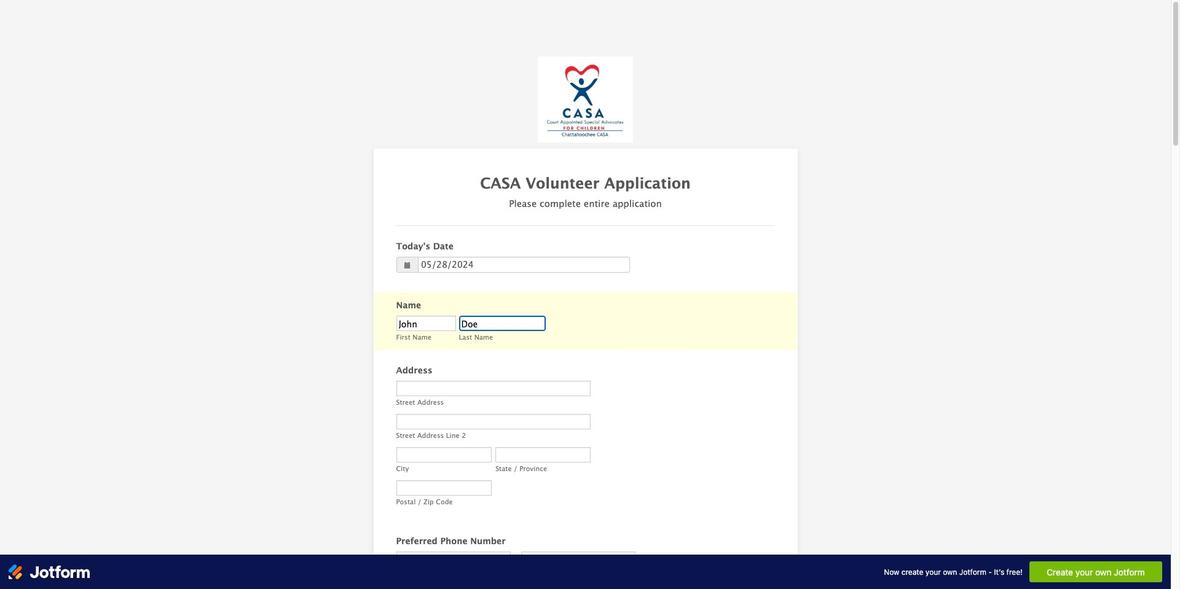 Task type: vqa. For each thing, say whether or not it's contained in the screenshot.
the bottommost   text box
yes



Task type: locate. For each thing, give the bounding box(es) containing it.
  telephone field
[[396, 553, 511, 568]]

  text field
[[396, 316, 456, 332], [459, 316, 546, 332], [396, 382, 591, 397], [396, 481, 492, 497]]

  telephone field
[[522, 553, 636, 568]]

  text field
[[396, 415, 591, 430], [396, 448, 492, 463], [496, 448, 591, 463]]



Task type: describe. For each thing, give the bounding box(es) containing it.
form logo image
[[538, 57, 634, 143]]



